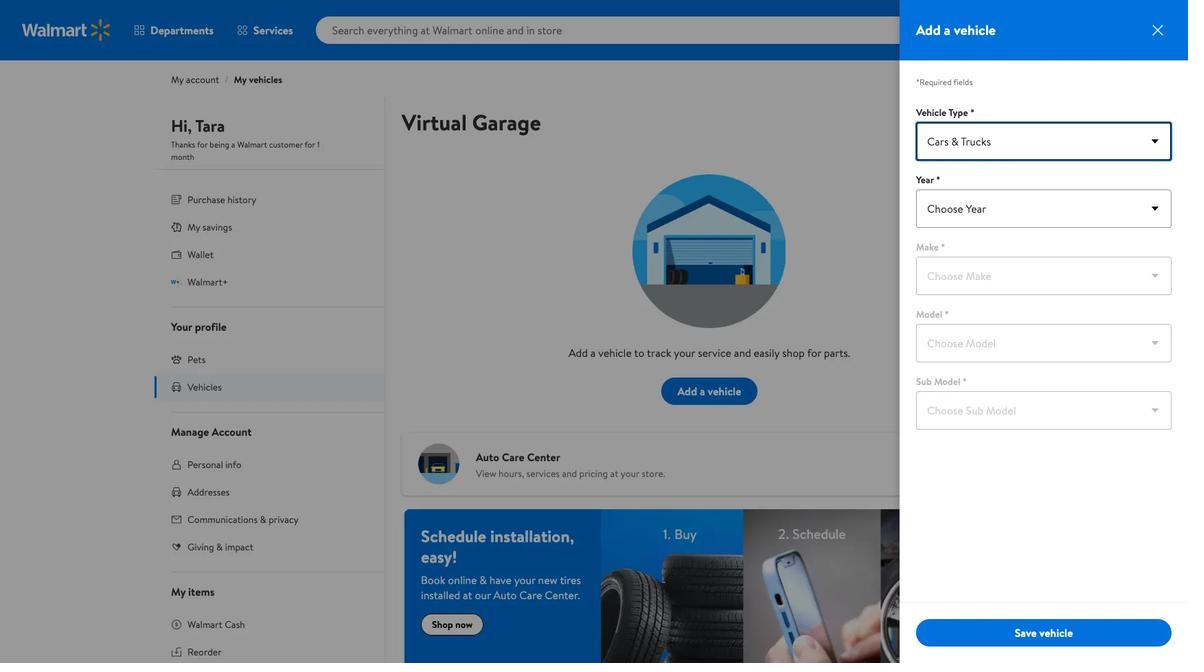 Task type: describe. For each thing, give the bounding box(es) containing it.
walmart+ link
[[155, 269, 385, 296]]

personal info
[[188, 458, 242, 472]]

account
[[212, 425, 252, 440]]

schedule installation, easy! book online & have your new tires installed at our auto care center.
[[421, 525, 581, 603]]

1 horizontal spatial for
[[305, 139, 315, 150]]

manage account
[[171, 425, 252, 440]]

my account / my vehicles
[[171, 73, 282, 87]]

8
[[1158, 15, 1163, 27]]

sub model *
[[917, 375, 967, 389]]

add a vehicle inside dialog
[[917, 21, 996, 39]]

add a vehicle inside button
[[678, 384, 742, 399]]

shop now link
[[421, 614, 484, 636]]

close dialog image
[[1150, 22, 1167, 38]]

care inside schedule installation, easy! book online & have your new tires installed at our auto care center.
[[520, 588, 542, 603]]

easily
[[754, 346, 780, 361]]

auto care center view hours, services and pricing at your store.
[[476, 450, 665, 481]]

pets link
[[155, 346, 385, 374]]

to
[[634, 346, 645, 361]]

my items
[[171, 585, 215, 600]]

tara
[[195, 114, 225, 137]]

walmart cash
[[188, 618, 245, 632]]

0 vertical spatial model
[[917, 308, 943, 322]]

icon image for walmart+
[[171, 277, 182, 288]]

walmart cash link
[[155, 612, 385, 639]]

communications
[[188, 513, 258, 527]]

items
[[188, 585, 215, 600]]

*required
[[917, 76, 952, 88]]

communications & privacy link
[[155, 506, 385, 534]]

hi,
[[171, 114, 192, 137]]

vehicle down service
[[708, 384, 742, 399]]

hi, tara link
[[171, 114, 225, 143]]

virtual garage
[[402, 107, 541, 137]]

account
[[186, 73, 219, 87]]

reorder link
[[155, 639, 385, 664]]

cash
[[225, 618, 245, 632]]

* for year *
[[937, 173, 941, 187]]

add a vehicle to track your service and easily shop for parts.
[[569, 346, 851, 361]]

communications & privacy
[[188, 513, 299, 527]]

auto inside auto care center view hours, services and pricing at your store.
[[476, 450, 499, 465]]

view
[[476, 467, 497, 481]]

year
[[917, 173, 934, 187]]

privacy
[[269, 513, 299, 527]]

at inside schedule installation, easy! book online & have your new tires installed at our auto care center.
[[463, 588, 472, 603]]

services
[[527, 467, 560, 481]]

store.
[[642, 467, 665, 481]]

your profile
[[171, 319, 227, 335]]

* right type
[[971, 106, 975, 120]]

vehicle right the save
[[1040, 626, 1073, 641]]

center
[[527, 450, 561, 465]]

2 horizontal spatial for
[[808, 346, 822, 361]]

vehicle left to
[[599, 346, 632, 361]]

0 horizontal spatial for
[[197, 139, 208, 150]]

* for model *
[[945, 308, 949, 322]]

your
[[171, 319, 192, 335]]

my account link
[[171, 73, 219, 87]]

month
[[171, 151, 194, 163]]

walmart image
[[22, 19, 111, 41]]

1 vertical spatial walmart
[[188, 618, 222, 632]]

book
[[421, 573, 446, 588]]

garage
[[472, 107, 541, 137]]

savings
[[203, 221, 232, 234]]

pricing
[[580, 467, 608, 481]]

my for items
[[171, 585, 186, 600]]

installed
[[421, 588, 461, 603]]

profile
[[195, 319, 227, 335]]

care inside auto care center view hours, services and pricing at your store.
[[502, 450, 525, 465]]

& for communications
[[260, 513, 266, 527]]

history
[[228, 193, 256, 207]]

new
[[538, 573, 558, 588]]

installation,
[[491, 525, 574, 548]]

vehicle up 'fields'
[[954, 21, 996, 39]]

wallet
[[188, 248, 214, 262]]

giving & impact
[[188, 541, 254, 554]]

0 vertical spatial your
[[674, 346, 696, 361]]

thanks
[[171, 139, 195, 150]]

service
[[698, 346, 732, 361]]

and inside auto care center view hours, services and pricing at your store.
[[562, 467, 577, 481]]

my for account
[[171, 73, 184, 87]]

schedule
[[421, 525, 487, 548]]

easy!
[[421, 546, 457, 569]]

addresses link
[[155, 479, 385, 506]]

year *
[[917, 173, 941, 187]]

Search search field
[[316, 16, 956, 44]]



Task type: vqa. For each thing, say whether or not it's contained in the screenshot.
top Walmart
yes



Task type: locate. For each thing, give the bounding box(es) containing it.
1 vertical spatial auto
[[494, 588, 517, 603]]

1 vertical spatial and
[[562, 467, 577, 481]]

impact
[[225, 541, 254, 554]]

a up *required fields
[[944, 21, 951, 39]]

hi, tara thanks for being a walmart customer for 1 month
[[171, 114, 320, 163]]

auto right the our
[[494, 588, 517, 603]]

1 horizontal spatial walmart
[[237, 139, 267, 150]]

$79.40
[[1145, 34, 1165, 43]]

1 vertical spatial &
[[216, 541, 223, 554]]

my left the items
[[171, 585, 186, 600]]

our
[[475, 588, 491, 603]]

icon image inside my savings link
[[171, 222, 182, 233]]

add a vehicle
[[917, 21, 996, 39], [678, 384, 742, 399]]

have
[[490, 573, 512, 588]]

shop now
[[432, 618, 473, 632]]

vehicles
[[188, 381, 222, 394]]

auto up view
[[476, 450, 499, 465]]

for
[[197, 139, 208, 150], [305, 139, 315, 150], [808, 346, 822, 361]]

for left 1
[[305, 139, 315, 150]]

0 vertical spatial icon image
[[171, 222, 182, 233]]

a inside dialog
[[944, 21, 951, 39]]

for right shop
[[808, 346, 822, 361]]

1 vertical spatial icon image
[[171, 277, 182, 288]]

customer
[[269, 139, 303, 150]]

my
[[171, 73, 184, 87], [234, 73, 247, 87], [188, 221, 200, 234], [171, 585, 186, 600]]

* for make *
[[942, 240, 946, 254]]

your inside schedule installation, easy! book online & have your new tires installed at our auto care center.
[[514, 573, 536, 588]]

* right "sub"
[[963, 375, 967, 389]]

icon image for pets
[[171, 354, 182, 365]]

vehicle
[[917, 106, 947, 120]]

* right year
[[937, 173, 941, 187]]

*
[[971, 106, 975, 120], [937, 173, 941, 187], [942, 240, 946, 254], [945, 308, 949, 322], [963, 375, 967, 389]]

make
[[917, 240, 939, 254]]

1 icon image from the top
[[171, 222, 182, 233]]

add inside button
[[678, 384, 698, 399]]

save vehicle
[[1015, 626, 1073, 641]]

add
[[917, 21, 941, 39], [569, 346, 588, 361], [678, 384, 698, 399]]

at right pricing
[[611, 467, 619, 481]]

*required fields
[[917, 76, 973, 88]]

icon image inside pets link
[[171, 354, 182, 365]]

& inside schedule installation, easy! book online & have your new tires installed at our auto care center.
[[480, 573, 487, 588]]

parts.
[[824, 346, 851, 361]]

* right make
[[942, 240, 946, 254]]

shop
[[783, 346, 805, 361]]

add a vehicle down add a vehicle to track your service and easily shop for parts.
[[678, 384, 742, 399]]

your left store.
[[621, 467, 640, 481]]

model *
[[917, 308, 949, 322]]

0 horizontal spatial &
[[216, 541, 223, 554]]

your left new
[[514, 573, 536, 588]]

0 horizontal spatial and
[[562, 467, 577, 481]]

personal info link
[[155, 451, 385, 479]]

tires
[[560, 573, 581, 588]]

& left have
[[480, 573, 487, 588]]

add inside dialog
[[917, 21, 941, 39]]

& right giving
[[216, 541, 223, 554]]

icon image left walmart+
[[171, 277, 182, 288]]

* up sub model *
[[945, 308, 949, 322]]

care
[[502, 450, 525, 465], [520, 588, 542, 603]]

a down add a vehicle to track your service and easily shop for parts.
[[700, 384, 705, 399]]

vehicles link
[[155, 374, 385, 401]]

my for savings
[[188, 221, 200, 234]]

1 vertical spatial add a vehicle
[[678, 384, 742, 399]]

icon image left my savings
[[171, 222, 182, 233]]

wallet link
[[155, 241, 385, 269]]

now
[[456, 618, 473, 632]]

care left center.
[[520, 588, 542, 603]]

2 vertical spatial &
[[480, 573, 487, 588]]

my left savings
[[188, 221, 200, 234]]

model
[[917, 308, 943, 322], [935, 375, 961, 389]]

pets
[[188, 353, 206, 367]]

1
[[317, 139, 320, 150]]

my vehicles link
[[234, 73, 282, 87]]

your inside auto care center view hours, services and pricing at your store.
[[621, 467, 640, 481]]

0 horizontal spatial your
[[514, 573, 536, 588]]

3 icon image from the top
[[171, 354, 182, 365]]

0 horizontal spatial add
[[569, 346, 588, 361]]

vehicles
[[249, 73, 282, 87]]

add down add a vehicle to track your service and easily shop for parts.
[[678, 384, 698, 399]]

online
[[448, 573, 477, 588]]

1 horizontal spatial your
[[621, 467, 640, 481]]

0 vertical spatial auto
[[476, 450, 499, 465]]

make *
[[917, 240, 946, 254]]

0 vertical spatial add a vehicle
[[917, 21, 996, 39]]

shop
[[432, 618, 453, 632]]

1 vertical spatial add
[[569, 346, 588, 361]]

sub
[[917, 375, 932, 389]]

0 vertical spatial walmart
[[237, 139, 267, 150]]

1 horizontal spatial at
[[611, 467, 619, 481]]

1 horizontal spatial and
[[734, 346, 752, 361]]

manage
[[171, 425, 209, 440]]

walmart+
[[188, 276, 228, 289]]

type
[[949, 106, 968, 120]]

my left account
[[171, 73, 184, 87]]

1 horizontal spatial add
[[678, 384, 698, 399]]

a left to
[[591, 346, 596, 361]]

2 vertical spatial add
[[678, 384, 698, 399]]

walmart
[[237, 139, 267, 150], [188, 618, 222, 632]]

add a vehicle dialog
[[900, 0, 1189, 664]]

1 vertical spatial at
[[463, 588, 472, 603]]

giving & impact link
[[155, 534, 385, 561]]

icon image inside walmart+ link
[[171, 277, 182, 288]]

being
[[210, 139, 229, 150]]

icon image for my savings
[[171, 222, 182, 233]]

and left easily
[[734, 346, 752, 361]]

2 horizontal spatial &
[[480, 573, 487, 588]]

my right /
[[234, 73, 247, 87]]

a inside the hi, tara thanks for being a walmart customer for 1 month
[[231, 139, 235, 150]]

1 vertical spatial care
[[520, 588, 542, 603]]

0 vertical spatial and
[[734, 346, 752, 361]]

1 vertical spatial your
[[621, 467, 640, 481]]

0 vertical spatial add
[[917, 21, 941, 39]]

1 horizontal spatial &
[[260, 513, 266, 527]]

8 $79.40
[[1145, 15, 1165, 43]]

my savings link
[[155, 214, 385, 241]]

0 vertical spatial care
[[502, 450, 525, 465]]

add up *required
[[917, 21, 941, 39]]

a inside button
[[700, 384, 705, 399]]

Walmart Site-Wide search field
[[316, 16, 956, 44]]

addresses
[[188, 486, 230, 500]]

add a vehicle button
[[661, 378, 758, 405]]

vehicle
[[954, 21, 996, 39], [599, 346, 632, 361], [708, 384, 742, 399], [1040, 626, 1073, 641]]

a
[[944, 21, 951, 39], [231, 139, 235, 150], [591, 346, 596, 361], [700, 384, 705, 399]]

and
[[734, 346, 752, 361], [562, 467, 577, 481]]

2 icon image from the top
[[171, 277, 182, 288]]

0 horizontal spatial walmart
[[188, 618, 222, 632]]

giving
[[188, 541, 214, 554]]

at left the our
[[463, 588, 472, 603]]

hours,
[[499, 467, 524, 481]]

save
[[1015, 626, 1037, 641]]

purchase history link
[[155, 186, 385, 214]]

walmart right being on the top left of the page
[[237, 139, 267, 150]]

purchase history
[[188, 193, 256, 207]]

at
[[611, 467, 619, 481], [463, 588, 472, 603]]

model down the make *
[[917, 308, 943, 322]]

info
[[225, 458, 242, 472]]

walmart inside the hi, tara thanks for being a walmart customer for 1 month
[[237, 139, 267, 150]]

your right track
[[674, 346, 696, 361]]

personal
[[188, 458, 223, 472]]

auto
[[476, 450, 499, 465], [494, 588, 517, 603]]

for left being on the top left of the page
[[197, 139, 208, 150]]

2 horizontal spatial add
[[917, 21, 941, 39]]

0 vertical spatial at
[[611, 467, 619, 481]]

at inside auto care center view hours, services and pricing at your store.
[[611, 467, 619, 481]]

0 vertical spatial &
[[260, 513, 266, 527]]

icon image
[[171, 222, 182, 233], [171, 277, 182, 288], [171, 354, 182, 365]]

my savings
[[188, 221, 232, 234]]

auto inside schedule installation, easy! book online & have your new tires installed at our auto care center.
[[494, 588, 517, 603]]

a right being on the top left of the page
[[231, 139, 235, 150]]

& for giving
[[216, 541, 223, 554]]

vehicle type *
[[917, 106, 975, 120]]

purchase
[[188, 193, 225, 207]]

1 horizontal spatial add a vehicle
[[917, 21, 996, 39]]

2 vertical spatial icon image
[[171, 354, 182, 365]]

1 vertical spatial model
[[935, 375, 961, 389]]

fields
[[954, 76, 973, 88]]

0 horizontal spatial add a vehicle
[[678, 384, 742, 399]]

care up hours,
[[502, 450, 525, 465]]

& left privacy
[[260, 513, 266, 527]]

walmart up reorder
[[188, 618, 222, 632]]

0 horizontal spatial at
[[463, 588, 472, 603]]

2 horizontal spatial your
[[674, 346, 696, 361]]

track
[[647, 346, 672, 361]]

add left to
[[569, 346, 588, 361]]

model right "sub"
[[935, 375, 961, 389]]

virtual
[[402, 107, 467, 137]]

add a vehicle up 'fields'
[[917, 21, 996, 39]]

and left pricing
[[562, 467, 577, 481]]

icon image left pets
[[171, 354, 182, 365]]

center.
[[545, 588, 580, 603]]

2 vertical spatial your
[[514, 573, 536, 588]]

&
[[260, 513, 266, 527], [216, 541, 223, 554], [480, 573, 487, 588]]



